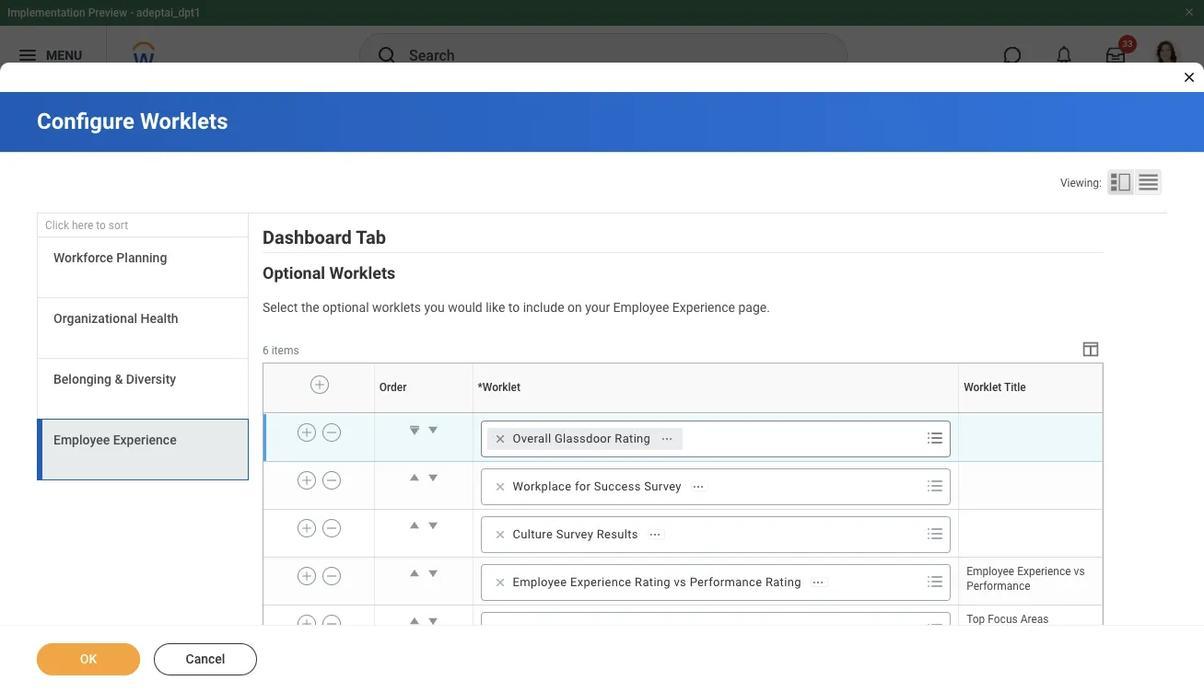 Task type: vqa. For each thing, say whether or not it's contained in the screenshot.
middle Line
no



Task type: describe. For each thing, give the bounding box(es) containing it.
employee experience rating vs performance rating element
[[513, 575, 801, 592]]

implementation preview -   adeptai_dpt1 banner
[[0, 0, 1204, 85]]

top focus areas
[[967, 614, 1049, 627]]

row element containing top focus areas by location
[[264, 606, 1103, 654]]

culture survey results, press delete to clear value. option
[[487, 524, 671, 546]]

to inside optional worklets group
[[508, 300, 520, 315]]

page.
[[739, 300, 770, 315]]

related actions image for culture survey results
[[649, 529, 661, 542]]

x small image for workplace for success survey
[[491, 478, 509, 497]]

results
[[597, 528, 638, 542]]

overall
[[513, 432, 551, 446]]

click here to sort
[[45, 219, 128, 232]]

* worklet
[[478, 382, 521, 395]]

prompts image for 2nd minus icon from the bottom of the optional worklets group
[[924, 427, 947, 450]]

focus for top focus areas by location
[[537, 624, 571, 638]]

vs inside option
[[674, 576, 687, 590]]

performance inside employee experience vs performance
[[967, 581, 1031, 593]]

would
[[448, 300, 483, 315]]

by
[[610, 624, 623, 638]]

sort
[[109, 219, 128, 232]]

workforce
[[53, 251, 113, 266]]

optional worklets group
[[263, 263, 1107, 693]]

dashboard tab
[[263, 227, 386, 249]]

caret up image for employee
[[405, 565, 424, 583]]

workplace for success survey element
[[513, 479, 682, 496]]

x small image
[[491, 574, 509, 592]]

Toggle to Grid view radio
[[1135, 170, 1162, 195]]

overall glassdoor rating element
[[513, 431, 651, 448]]

worklets for configure worklets
[[140, 109, 228, 135]]

order for order worklet worklet title
[[422, 413, 425, 414]]

implementation preview -   adeptai_dpt1
[[7, 6, 201, 19]]

2 minus image from the top
[[325, 473, 338, 489]]

related actions image
[[692, 481, 705, 494]]

caret down image for employee experience rating vs performance rating
[[424, 565, 442, 583]]

configure worklets dialog
[[0, 0, 1204, 693]]

click to view/edit grid preferences image
[[1081, 339, 1101, 359]]

glassdoor
[[555, 432, 612, 446]]

worklet column header
[[473, 413, 959, 415]]

select the optional worklets you would like to include on your employee experience page.
[[263, 300, 770, 315]]

preview
[[88, 6, 127, 19]]

0 vertical spatial plus image
[[313, 377, 326, 394]]

workplace
[[513, 480, 572, 494]]

top focus areas by location, press delete to clear value. option
[[487, 620, 707, 642]]

1 horizontal spatial title
[[1032, 413, 1033, 414]]

items
[[272, 344, 299, 357]]

select
[[263, 300, 298, 315]]

caret up image for top
[[405, 613, 424, 631]]

plus image for top focus areas by location
[[300, 616, 313, 633]]

workplace for success survey
[[513, 480, 682, 494]]

related actions image for employee experience rating vs performance rating
[[812, 577, 825, 590]]

plus image for 2nd minus icon from the bottom of the optional worklets group
[[300, 425, 313, 441]]

overall glassdoor rating
[[513, 432, 651, 446]]

experience left page.
[[673, 300, 735, 315]]

viewing:
[[1061, 177, 1102, 190]]

row element containing order
[[264, 364, 1107, 413]]

vs inside employee experience vs performance
[[1074, 566, 1085, 579]]

survey inside workplace for success survey element
[[644, 480, 682, 494]]

row element containing workplace for success survey
[[264, 462, 1103, 510]]

culture
[[513, 528, 553, 542]]

click
[[45, 219, 69, 232]]

belonging & diversity
[[53, 372, 176, 387]]

6 items
[[263, 344, 299, 357]]

notifications large image
[[1055, 46, 1074, 65]]

x small image for culture survey results
[[491, 526, 509, 545]]

worklets
[[372, 300, 421, 315]]

caret down image for 2nd minus icon from the bottom of the optional worklets group
[[424, 421, 442, 439]]

here
[[72, 219, 93, 232]]

optional
[[323, 300, 369, 315]]

worklet title
[[964, 382, 1026, 395]]

employee for employee experience vs performance
[[967, 566, 1015, 579]]

performance inside option
[[690, 576, 762, 590]]

optional worklets button
[[263, 264, 396, 283]]

dashboard
[[263, 227, 352, 249]]

Toggle to List Detail view radio
[[1108, 170, 1134, 195]]

on
[[568, 300, 582, 315]]

plus image for culture survey results
[[300, 521, 313, 537]]

caret bottom image
[[405, 421, 424, 439]]

employee experience
[[53, 433, 177, 448]]

navigation pane region
[[37, 214, 249, 486]]

implementation
[[7, 6, 85, 19]]

overall glassdoor rating, press delete to clear value. option
[[487, 428, 683, 451]]

like
[[486, 300, 505, 315]]

worklets for optional worklets
[[330, 264, 396, 283]]

workforce planning
[[53, 251, 167, 266]]

employee experience vs performance
[[967, 566, 1088, 593]]

cancel button
[[154, 644, 257, 676]]

viewing: option group
[[1061, 170, 1168, 199]]

x small image for top focus areas by location
[[491, 622, 509, 640]]



Task type: locate. For each thing, give the bounding box(es) containing it.
workplace for success survey, press delete to clear value. option
[[487, 476, 714, 498]]

areas left by
[[574, 624, 607, 638]]

1 vertical spatial caret down image
[[424, 517, 442, 535]]

order up 'caret bottom' image
[[422, 413, 425, 414]]

employee for employee experience
[[53, 433, 110, 448]]

caret up image for second minus icon from the top of the optional worklets group
[[405, 469, 424, 487]]

1 vertical spatial prompts image
[[924, 475, 947, 498]]

2 vertical spatial minus image
[[325, 616, 338, 633]]

list box inside the configure worklets main content
[[37, 238, 249, 481]]

minus image for top
[[325, 616, 338, 633]]

worklet title column header
[[959, 413, 1103, 415]]

focus
[[988, 614, 1018, 627], [537, 624, 571, 638]]

ok button
[[37, 644, 140, 676]]

vs
[[1074, 566, 1085, 579], [674, 576, 687, 590]]

culture survey results
[[513, 528, 638, 542]]

0 horizontal spatial to
[[96, 219, 106, 232]]

focus inside option
[[537, 624, 571, 638]]

order worklet worklet title
[[422, 413, 1033, 414]]

survey left related actions icon
[[644, 480, 682, 494]]

3 row element from the top
[[264, 510, 1103, 558]]

0 vertical spatial worklets
[[140, 109, 228, 135]]

1 horizontal spatial survey
[[644, 480, 682, 494]]

you
[[424, 300, 445, 315]]

experience
[[673, 300, 735, 315], [113, 433, 177, 448], [1017, 566, 1071, 579], [570, 576, 632, 590]]

0 vertical spatial minus image
[[325, 521, 338, 537]]

&
[[115, 372, 123, 387]]

x small image left workplace
[[491, 478, 509, 497]]

areas
[[1021, 614, 1049, 627], [574, 624, 607, 638]]

configure worklets main content
[[0, 92, 1204, 693]]

to
[[96, 219, 106, 232], [508, 300, 520, 315]]

2 vertical spatial caret down image
[[424, 613, 442, 631]]

2 prompts image from the top
[[924, 571, 947, 593]]

1 prompts image from the top
[[924, 427, 947, 450]]

1 horizontal spatial areas
[[1021, 614, 1049, 627]]

x small image inside culture survey results, press delete to clear value. option
[[491, 526, 509, 545]]

areas inside option
[[574, 624, 607, 638]]

0 vertical spatial caret down image
[[424, 469, 442, 487]]

2 caret down image from the top
[[424, 565, 442, 583]]

related actions image for top focus areas by location
[[685, 625, 698, 637]]

row element containing culture survey results
[[264, 510, 1103, 558]]

survey right culture
[[556, 528, 594, 542]]

0 horizontal spatial top
[[513, 624, 534, 638]]

for
[[575, 480, 591, 494]]

0 vertical spatial survey
[[644, 480, 682, 494]]

employee inside option
[[513, 576, 567, 590]]

title
[[1004, 382, 1026, 395], [1032, 413, 1033, 414]]

0 vertical spatial plus image
[[300, 473, 313, 489]]

ok
[[80, 652, 97, 667]]

your
[[585, 300, 610, 315]]

minus image
[[325, 425, 338, 441], [325, 473, 338, 489]]

3 plus image from the top
[[300, 616, 313, 633]]

to right like
[[508, 300, 520, 315]]

1 plus image from the top
[[300, 473, 313, 489]]

1 horizontal spatial performance
[[967, 581, 1031, 593]]

optional worklets
[[263, 264, 396, 283]]

experience for employee experience vs performance
[[1017, 566, 1071, 579]]

0 horizontal spatial focus
[[537, 624, 571, 638]]

x small image inside workplace for success survey, press delete to clear value. option
[[491, 478, 509, 497]]

0 vertical spatial order
[[379, 382, 407, 395]]

location
[[626, 624, 675, 638]]

1 horizontal spatial to
[[508, 300, 520, 315]]

0 vertical spatial minus image
[[325, 425, 338, 441]]

prompts image for location
[[924, 619, 947, 641]]

4 x small image from the top
[[491, 622, 509, 640]]

caret up image
[[405, 469, 424, 487], [405, 517, 424, 535]]

top focus areas by location
[[513, 624, 675, 638]]

1 caret up image from the top
[[405, 469, 424, 487]]

1 horizontal spatial worklets
[[330, 264, 396, 283]]

0 horizontal spatial worklets
[[140, 109, 228, 135]]

areas for top focus areas by location
[[574, 624, 607, 638]]

1 minus image from the top
[[325, 521, 338, 537]]

1 horizontal spatial order
[[422, 413, 425, 414]]

experience up top focus areas
[[1017, 566, 1071, 579]]

x small image down x small icon
[[491, 622, 509, 640]]

employee up top focus areas
[[967, 566, 1015, 579]]

1 row element from the top
[[264, 364, 1107, 413]]

experience up top focus areas by location
[[570, 576, 632, 590]]

experience inside option
[[570, 576, 632, 590]]

list box
[[37, 238, 249, 481]]

adeptai_dpt1
[[136, 6, 201, 19]]

prompts image
[[924, 427, 947, 450], [924, 475, 947, 498]]

employee down belonging
[[53, 433, 110, 448]]

diversity
[[126, 372, 176, 387]]

culture survey results element
[[513, 527, 638, 544]]

x small image
[[491, 430, 509, 449], [491, 478, 509, 497], [491, 526, 509, 545], [491, 622, 509, 640]]

5 row element from the top
[[264, 606, 1103, 654]]

experience for employee experience
[[113, 433, 177, 448]]

0 vertical spatial caret up image
[[405, 565, 424, 583]]

x small image left culture
[[491, 526, 509, 545]]

order
[[379, 382, 407, 395], [422, 413, 425, 414]]

the
[[301, 300, 319, 315]]

prompts image for second minus icon from the top of the optional worklets group
[[924, 475, 947, 498]]

1 x small image from the top
[[491, 430, 509, 449]]

employee right x small icon
[[513, 576, 567, 590]]

caret down image for workplace for success survey
[[424, 469, 442, 487]]

employee experience rating vs performance rating
[[513, 576, 801, 590]]

0 vertical spatial caret up image
[[405, 469, 424, 487]]

2 caret up image from the top
[[405, 517, 424, 535]]

1 vertical spatial worklets
[[330, 264, 396, 283]]

3 caret down image from the top
[[424, 613, 442, 631]]

1 vertical spatial caret up image
[[405, 613, 424, 631]]

worklets
[[140, 109, 228, 135], [330, 264, 396, 283]]

0 horizontal spatial vs
[[674, 576, 687, 590]]

related actions image
[[661, 433, 674, 446], [649, 529, 661, 542], [812, 577, 825, 590], [685, 625, 698, 637]]

caret up image
[[405, 565, 424, 583], [405, 613, 424, 631]]

plus image
[[300, 473, 313, 489], [300, 521, 313, 537], [300, 616, 313, 633]]

1 horizontal spatial focus
[[988, 614, 1018, 627]]

cancel
[[186, 652, 225, 667]]

1 vertical spatial caret down image
[[424, 565, 442, 583]]

tab
[[356, 227, 386, 249]]

order inside row element
[[379, 382, 407, 395]]

3 prompts image from the top
[[924, 619, 947, 641]]

configure worklets
[[37, 109, 228, 135]]

rating for experience
[[635, 576, 671, 590]]

caret up image for minus image related to culture
[[405, 517, 424, 535]]

survey inside the culture survey results element
[[556, 528, 594, 542]]

related actions image for overall glassdoor rating
[[661, 433, 674, 446]]

1 vertical spatial survey
[[556, 528, 594, 542]]

minus image
[[325, 521, 338, 537], [325, 568, 338, 585], [325, 616, 338, 633]]

close configure worklets image
[[1182, 70, 1197, 85]]

1 caret down image from the top
[[424, 469, 442, 487]]

4 row element from the top
[[264, 558, 1103, 606]]

search image
[[376, 44, 398, 66]]

0 horizontal spatial areas
[[574, 624, 607, 638]]

employee experience rating vs performance rating, press delete to clear value. option
[[487, 572, 834, 594]]

configure
[[37, 109, 134, 135]]

order up order column header
[[379, 382, 407, 395]]

0 horizontal spatial performance
[[690, 576, 762, 590]]

0 vertical spatial prompts image
[[924, 523, 947, 545]]

to inside popup button
[[96, 219, 106, 232]]

success
[[594, 480, 641, 494]]

close environment banner image
[[1184, 6, 1195, 18]]

caret down image for minus image related to culture
[[424, 517, 442, 535]]

top for top focus areas
[[967, 614, 985, 627]]

focus for top focus areas
[[988, 614, 1018, 627]]

1 vertical spatial caret up image
[[405, 517, 424, 535]]

belonging
[[53, 372, 111, 387]]

list box containing workforce planning
[[37, 238, 249, 481]]

x small image for overall glassdoor rating
[[491, 430, 509, 449]]

2 vertical spatial plus image
[[300, 616, 313, 633]]

experience inside navigation pane "region"
[[113, 433, 177, 448]]

profile logan mcneil element
[[1142, 35, 1193, 76]]

rating
[[615, 432, 651, 446], [635, 576, 671, 590], [766, 576, 801, 590]]

2 caret down image from the top
[[424, 517, 442, 535]]

1 horizontal spatial top
[[967, 614, 985, 627]]

1 vertical spatial minus image
[[325, 568, 338, 585]]

worklet
[[483, 382, 521, 395], [964, 382, 1002, 395], [714, 413, 717, 414], [1028, 413, 1031, 414]]

rating for glassdoor
[[615, 432, 651, 446]]

prompts image for performance
[[924, 571, 947, 593]]

row element containing employee experience rating vs performance rating
[[264, 558, 1103, 606]]

focus down employee experience vs performance
[[988, 614, 1018, 627]]

1 horizontal spatial vs
[[1074, 566, 1085, 579]]

1 vertical spatial plus image
[[300, 425, 313, 441]]

1 prompts image from the top
[[924, 523, 947, 545]]

-
[[130, 6, 134, 19]]

2 plus image from the top
[[300, 521, 313, 537]]

organizational health
[[53, 312, 178, 326]]

inbox large image
[[1107, 46, 1125, 65]]

1 caret up image from the top
[[405, 565, 424, 583]]

include
[[523, 300, 564, 315]]

areas for top focus areas
[[1021, 614, 1049, 627]]

1 vertical spatial minus image
[[325, 473, 338, 489]]

2 row element from the top
[[264, 462, 1103, 510]]

0 vertical spatial to
[[96, 219, 106, 232]]

employee inside 'list box'
[[53, 433, 110, 448]]

2 prompts image from the top
[[924, 475, 947, 498]]

plus image for second minus image from the bottom
[[300, 568, 313, 585]]

0 horizontal spatial title
[[1004, 382, 1026, 395]]

0 horizontal spatial survey
[[556, 528, 594, 542]]

areas down employee experience vs performance
[[1021, 614, 1049, 627]]

top inside option
[[513, 624, 534, 638]]

0 vertical spatial prompts image
[[924, 427, 947, 450]]

order column header
[[374, 413, 473, 415]]

2 vertical spatial prompts image
[[924, 619, 947, 641]]

x small image left overall
[[491, 430, 509, 449]]

employee inside employee experience vs performance
[[967, 566, 1015, 579]]

0 vertical spatial title
[[1004, 382, 1026, 395]]

employee right your
[[613, 300, 669, 315]]

3 minus image from the top
[[325, 616, 338, 633]]

1 vertical spatial order
[[422, 413, 425, 414]]

1 vertical spatial prompts image
[[924, 571, 947, 593]]

0 vertical spatial caret down image
[[424, 421, 442, 439]]

3 x small image from the top
[[491, 526, 509, 545]]

click here to sort button
[[37, 214, 249, 238]]

1 vertical spatial plus image
[[300, 521, 313, 537]]

focus left by
[[537, 624, 571, 638]]

optional
[[263, 264, 325, 283]]

planning
[[116, 251, 167, 266]]

experience down diversity
[[113, 433, 177, 448]]

1 minus image from the top
[[325, 425, 338, 441]]

employee
[[613, 300, 669, 315], [53, 433, 110, 448], [967, 566, 1015, 579], [513, 576, 567, 590]]

caret down image
[[424, 469, 442, 487], [424, 565, 442, 583], [424, 613, 442, 631]]

order for order
[[379, 382, 407, 395]]

experience inside employee experience vs performance
[[1017, 566, 1071, 579]]

top
[[967, 614, 985, 627], [513, 624, 534, 638]]

performance
[[690, 576, 762, 590], [967, 581, 1031, 593]]

*
[[478, 382, 483, 395]]

related actions image inside employee experience rating vs performance rating, press delete to clear value. option
[[812, 577, 825, 590]]

2 x small image from the top
[[491, 478, 509, 497]]

to left sort
[[96, 219, 106, 232]]

x small image inside overall glassdoor rating, press delete to clear value. option
[[491, 430, 509, 449]]

health
[[141, 312, 178, 326]]

1 caret down image from the top
[[424, 421, 442, 439]]

0 horizontal spatial order
[[379, 382, 407, 395]]

experience for employee experience rating vs performance rating
[[570, 576, 632, 590]]

plus image
[[313, 377, 326, 394], [300, 425, 313, 441], [300, 568, 313, 585]]

prompts image
[[924, 523, 947, 545], [924, 571, 947, 593], [924, 619, 947, 641]]

2 caret up image from the top
[[405, 613, 424, 631]]

top focus areas by location element
[[513, 623, 675, 639]]

2 vertical spatial plus image
[[300, 568, 313, 585]]

caret down image
[[424, 421, 442, 439], [424, 517, 442, 535]]

organizational
[[53, 312, 137, 326]]

survey
[[644, 480, 682, 494], [556, 528, 594, 542]]

1 vertical spatial title
[[1032, 413, 1033, 414]]

minus image for culture
[[325, 521, 338, 537]]

2 minus image from the top
[[325, 568, 338, 585]]

row element
[[264, 364, 1107, 413], [264, 462, 1103, 510], [264, 510, 1103, 558], [264, 558, 1103, 606], [264, 606, 1103, 654]]

1 vertical spatial to
[[508, 300, 520, 315]]

x small image inside top focus areas by location, press delete to clear value. option
[[491, 622, 509, 640]]

top for top focus areas by location
[[513, 624, 534, 638]]

worklets inside group
[[330, 264, 396, 283]]

6
[[263, 344, 269, 357]]

employee for employee experience rating vs performance rating
[[513, 576, 567, 590]]



